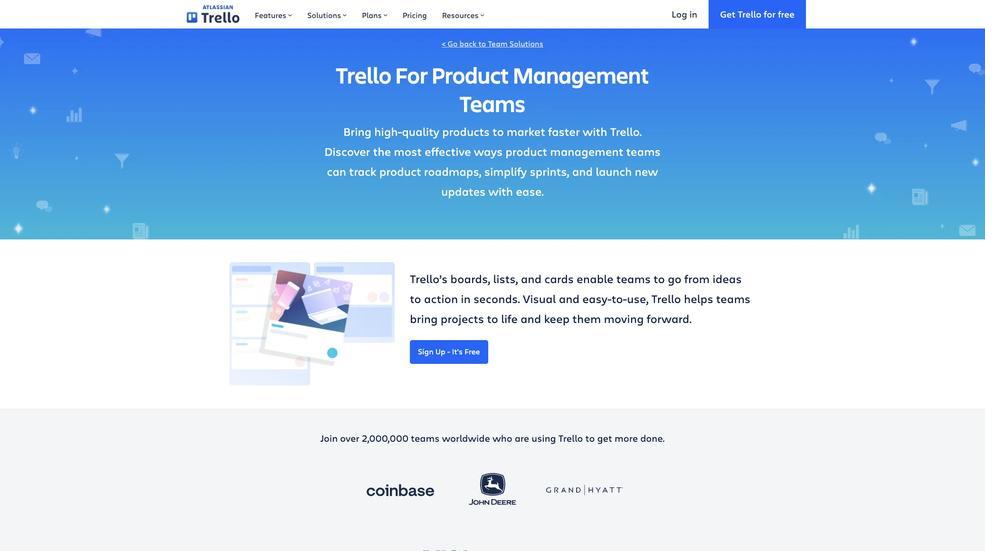 Task type: vqa. For each thing, say whether or not it's contained in the screenshot.
'Free'
yes



Task type: locate. For each thing, give the bounding box(es) containing it.
teams up "new"
[[626, 143, 661, 159]]

most
[[394, 143, 422, 159]]

1 vertical spatial solutions
[[510, 38, 543, 48]]

< go back to team solutions link
[[442, 38, 543, 48]]

log in link
[[661, 0, 709, 29]]

product down market
[[506, 143, 547, 159]]

0 vertical spatial in
[[690, 8, 698, 20]]

from
[[685, 271, 710, 286]]

to up bring
[[410, 291, 421, 306]]

log
[[672, 8, 687, 20]]

product down most on the top left
[[380, 163, 421, 179]]

go
[[668, 271, 682, 286]]

ease.
[[516, 183, 544, 199]]

get trello for free link
[[709, 0, 806, 29]]

1 horizontal spatial in
[[690, 8, 698, 20]]

teams
[[626, 143, 661, 159], [617, 271, 651, 286], [716, 291, 751, 306], [411, 432, 440, 444]]

more
[[615, 432, 638, 444]]

ideas
[[713, 271, 742, 286]]

new
[[635, 163, 658, 179]]

trello inside trello for product management teams
[[336, 60, 392, 90]]

management
[[550, 143, 624, 159]]

with down simplify
[[489, 183, 513, 199]]

1 vertical spatial in
[[461, 291, 471, 306]]

1 vertical spatial with
[[489, 183, 513, 199]]

plans button
[[355, 0, 395, 29]]

solutions
[[307, 10, 341, 20], [510, 38, 543, 48]]

trello's
[[410, 271, 448, 286]]

product
[[506, 143, 547, 159], [380, 163, 421, 179]]

1 horizontal spatial with
[[583, 124, 608, 139]]

1 vertical spatial product
[[380, 163, 421, 179]]

and down cards
[[559, 291, 580, 306]]

in up projects
[[461, 291, 471, 306]]

in inside 'log in' link
[[690, 8, 698, 20]]

team
[[488, 38, 508, 48]]

features
[[255, 10, 286, 20]]

0 horizontal spatial solutions
[[307, 10, 341, 20]]

effective
[[425, 143, 471, 159]]

for
[[764, 8, 776, 20]]

track
[[349, 163, 377, 179]]

trello.
[[610, 124, 642, 139]]

lists,
[[493, 271, 518, 286]]

in inside trello's boards, lists, and cards enable teams to go from ideas to action in seconds. visual and easy-to-use, trello helps teams bring projects to life and keep them moving forward.
[[461, 291, 471, 306]]

keep
[[544, 311, 570, 326]]

sign
[[418, 346, 434, 356]]

coinbase logo image
[[362, 471, 439, 509]]

projects
[[441, 311, 484, 326]]

0 vertical spatial solutions
[[307, 10, 341, 20]]

them
[[573, 311, 601, 326]]

to-
[[612, 291, 627, 306]]

teams inside "bring high-quality products to market faster with trello. discover the most effective ways product management teams can track product roadmaps, simplify sprints, and launch new updates with ease."
[[626, 143, 661, 159]]

moving
[[604, 311, 644, 326]]

0 horizontal spatial with
[[489, 183, 513, 199]]

action
[[424, 291, 458, 306]]

<
[[442, 38, 446, 48]]

in
[[690, 8, 698, 20], [461, 291, 471, 306]]

to left life
[[487, 311, 498, 326]]

market
[[507, 124, 545, 139]]

visa logo image
[[408, 539, 485, 551]]

sign up - it's free link
[[410, 340, 488, 364]]

0 vertical spatial product
[[506, 143, 547, 159]]

simplify
[[485, 163, 527, 179]]

and
[[572, 163, 593, 179], [521, 271, 542, 286], [559, 291, 580, 306], [521, 311, 541, 326]]

pricing
[[403, 10, 427, 20]]

trello
[[738, 8, 762, 20], [336, 60, 392, 90], [652, 291, 681, 306], [559, 432, 583, 444]]

who
[[493, 432, 513, 444]]

to
[[479, 38, 486, 48], [493, 124, 504, 139], [654, 271, 665, 286], [410, 291, 421, 306], [487, 311, 498, 326], [586, 432, 595, 444]]

grand hyatt logo image
[[546, 471, 623, 509]]

< go back to team solutions
[[442, 38, 543, 48]]

get
[[597, 432, 613, 444]]

features button
[[247, 0, 300, 29]]

with up management
[[583, 124, 608, 139]]

0 horizontal spatial in
[[461, 291, 471, 306]]

1 horizontal spatial product
[[506, 143, 547, 159]]

with
[[583, 124, 608, 139], [489, 183, 513, 199]]

in right log
[[690, 8, 698, 20]]

high-
[[374, 124, 402, 139]]

product
[[432, 60, 509, 90]]

to up ways
[[493, 124, 504, 139]]

for
[[395, 60, 428, 90]]

teams up use,
[[617, 271, 651, 286]]

and down management
[[572, 163, 593, 179]]

free
[[778, 8, 795, 20]]

up
[[436, 346, 446, 356]]

quality
[[402, 124, 439, 139]]

forward.
[[647, 311, 692, 326]]

1 horizontal spatial solutions
[[510, 38, 543, 48]]



Task type: describe. For each thing, give the bounding box(es) containing it.
worldwide
[[442, 432, 490, 444]]

atlassian trello image
[[187, 5, 240, 23]]

log in
[[672, 8, 698, 20]]

the
[[373, 143, 391, 159]]

trello for product management teams
[[336, 60, 649, 118]]

bring
[[410, 311, 438, 326]]

resources
[[442, 10, 479, 20]]

roadmaps,
[[424, 163, 482, 179]]

to left get
[[586, 432, 595, 444]]

to right back
[[479, 38, 486, 48]]

pricing link
[[395, 0, 435, 29]]

and inside "bring high-quality products to market faster with trello. discover the most effective ways product management teams can track product roadmaps, simplify sprints, and launch new updates with ease."
[[572, 163, 593, 179]]

and up visual
[[521, 271, 542, 286]]

faster
[[548, 124, 580, 139]]

helps
[[684, 291, 714, 306]]

solutions inside "solutions" "dropdown button"
[[307, 10, 341, 20]]

can
[[327, 163, 346, 179]]

life
[[501, 311, 518, 326]]

trello inside trello's boards, lists, and cards enable teams to go from ideas to action in seconds. visual and easy-to-use, trello helps teams bring projects to life and keep them moving forward.
[[652, 291, 681, 306]]

teams
[[460, 88, 525, 118]]

discover
[[325, 143, 370, 159]]

to inside "bring high-quality products to market faster with trello. discover the most effective ways product management teams can track product roadmaps, simplify sprints, and launch new updates with ease."
[[493, 124, 504, 139]]

bring
[[343, 124, 372, 139]]

join
[[320, 432, 338, 444]]

plans
[[362, 10, 382, 20]]

sprints,
[[530, 163, 570, 179]]

ways
[[474, 143, 503, 159]]

teams down ideas
[[716, 291, 751, 306]]

over
[[340, 432, 360, 444]]

free
[[465, 346, 480, 356]]

get
[[720, 8, 736, 20]]

and right life
[[521, 311, 541, 326]]

2,000,000
[[362, 432, 409, 444]]

using
[[532, 432, 556, 444]]

solutions button
[[300, 0, 355, 29]]

launch
[[596, 163, 632, 179]]

bring high-quality products to market faster with trello. discover the most effective ways product management teams can track product roadmaps, simplify sprints, and launch new updates with ease.
[[325, 124, 661, 199]]

visual
[[523, 291, 556, 306]]

enable
[[577, 271, 614, 286]]

it's
[[452, 346, 463, 356]]

updates
[[441, 183, 486, 199]]

-
[[447, 346, 450, 356]]

seconds.
[[474, 291, 520, 306]]

done.
[[641, 432, 665, 444]]

sign up - it's free
[[418, 346, 480, 356]]

join over 2,000,000 teams worldwide who are using trello to get more done.
[[320, 432, 665, 444]]

to left go
[[654, 271, 665, 286]]

resources button
[[435, 0, 492, 29]]

0 vertical spatial with
[[583, 124, 608, 139]]

trello's boards, lists, and cards enable teams to go from ideas to action in seconds. visual and easy-to-use, trello helps teams bring projects to life and keep them moving forward.
[[410, 271, 751, 326]]

cards
[[545, 271, 574, 286]]

back
[[460, 38, 477, 48]]

get trello for free
[[720, 8, 795, 20]]

teams right the 2,000,000
[[411, 432, 440, 444]]

management
[[513, 60, 649, 90]]

use,
[[627, 291, 649, 306]]

0 horizontal spatial product
[[380, 163, 421, 179]]

go
[[448, 38, 458, 48]]

easy-
[[583, 291, 612, 306]]

john deere logo image
[[454, 464, 531, 516]]

are
[[515, 432, 529, 444]]

products
[[442, 124, 490, 139]]

boards,
[[451, 271, 490, 286]]



